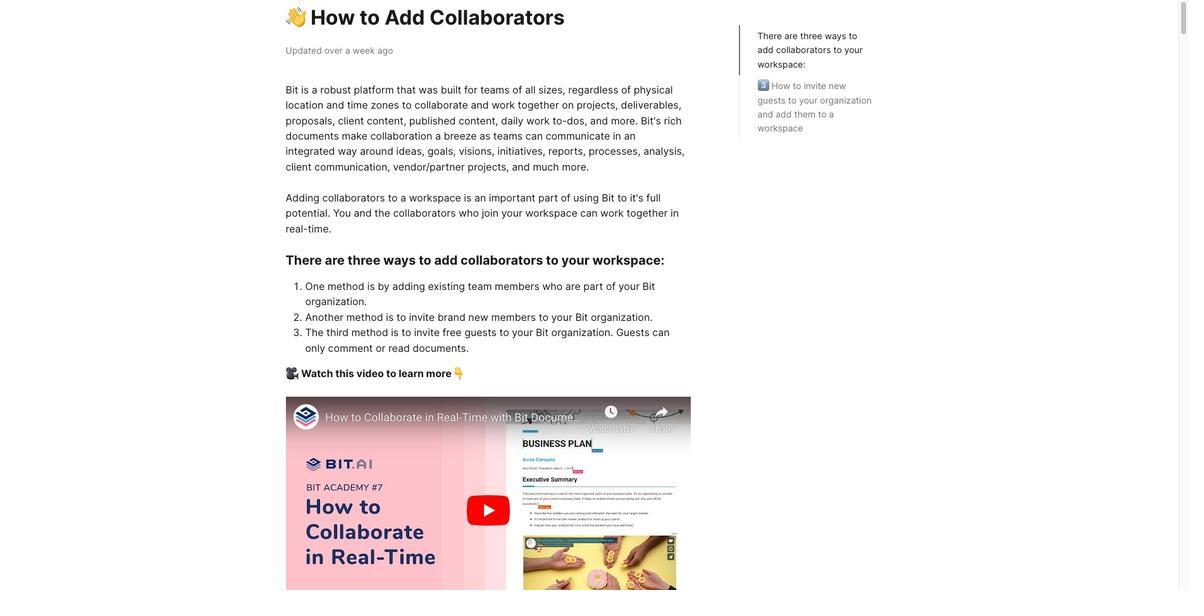 Task type: locate. For each thing, give the bounding box(es) containing it.
0 vertical spatial teams
[[480, 83, 510, 96]]

a inside "3️⃣ how to invite new guests to your organization and add them to a workspace"
[[829, 109, 834, 120]]

content, down zones at the top left of page
[[367, 114, 406, 127]]

in up processes, in the top of the page
[[613, 130, 621, 142]]

0 horizontal spatial content,
[[367, 114, 406, 127]]

your inside there are three ways to add collaborators to your workspace:
[[845, 45, 863, 55]]

who inside one method is by adding existing team members who are part of your bit organization. another method is to invite brand new members to your bit organization. the third method is to invite free guests to your bit organization. guests can only comment or read documents.
[[542, 280, 563, 293]]

work inside adding collaborators to a workspace is an important part of using bit to it's full potential. you and the collaborators who join your workspace can work together in real-time.
[[600, 207, 624, 220]]

daily
[[501, 114, 524, 127]]

can down using
[[580, 207, 598, 220]]

new up organization
[[829, 80, 846, 91]]

0 horizontal spatial more.
[[562, 161, 589, 173]]

an
[[624, 130, 636, 142], [475, 192, 486, 204]]

how inside "3️⃣ how to invite new guests to your organization and add them to a workspace"
[[772, 80, 790, 91]]

method right one
[[328, 280, 364, 293]]

invite left brand
[[409, 311, 435, 324]]

or
[[376, 342, 386, 355]]

collaborators up "3️⃣ how to invite new guests to your organization and add them to a workspace"
[[776, 45, 831, 55]]

workspace: down "it's"
[[593, 253, 665, 268]]

work up daily
[[492, 99, 515, 111]]

who
[[459, 207, 479, 220], [542, 280, 563, 293]]

🎥 watch this video to learn more👇
[[286, 368, 464, 380]]

workspace: up 3️⃣
[[758, 59, 806, 69]]

bit is a robust platform that was built for teams of all sizes, regardless of physical location and time zones to collaborate and work together on projects, deliverables, proposals, client content, published content, daily work to-dos, and more. bit's rich documents make collaboration a breeze as teams can communicate in an integrated way around ideas, goals, visions, initiatives, reports, processes, analysis, client communication, vendor/partner projects, and much more.
[[286, 83, 688, 173]]

0 vertical spatial an
[[624, 130, 636, 142]]

invite inside "3️⃣ how to invite new guests to your organization and add them to a workspace"
[[804, 80, 826, 91]]

dos,
[[567, 114, 587, 127]]

projects, down regardless at the top of the page
[[577, 99, 618, 111]]

0 vertical spatial organization.
[[305, 296, 367, 308]]

is left important
[[464, 192, 472, 204]]

can
[[526, 130, 543, 142], [580, 207, 598, 220], [653, 327, 670, 339]]

content, up the as
[[459, 114, 498, 127]]

can up initiatives,
[[526, 130, 543, 142]]

and left the
[[354, 207, 372, 220]]

0 vertical spatial together
[[518, 99, 559, 111]]

collaborators inside there are three ways to add collaborators to your workspace:
[[776, 45, 831, 55]]

there up one
[[286, 253, 322, 268]]

a down organization
[[829, 109, 834, 120]]

method up or
[[351, 327, 388, 339]]

1 horizontal spatial can
[[580, 207, 598, 220]]

1 vertical spatial who
[[542, 280, 563, 293]]

workspace down vendor/partner
[[409, 192, 461, 204]]

add up existing on the left of the page
[[434, 253, 458, 268]]

three
[[800, 30, 822, 41], [348, 253, 381, 268]]

guests right free
[[465, 327, 497, 339]]

is up location
[[301, 83, 309, 96]]

client down integrated
[[286, 161, 312, 173]]

how up over
[[311, 5, 355, 30]]

of
[[513, 83, 522, 96], [621, 83, 631, 96], [561, 192, 571, 204], [606, 280, 616, 293]]

them
[[794, 109, 816, 120]]

0 vertical spatial there
[[758, 30, 782, 41]]

work left to-
[[526, 114, 550, 127]]

how
[[311, 5, 355, 30], [772, 80, 790, 91]]

1 horizontal spatial in
[[671, 207, 679, 220]]

projects,
[[577, 99, 618, 111], [468, 161, 509, 173]]

guests inside "3️⃣ how to invite new guests to your organization and add them to a workspace"
[[758, 95, 786, 105]]

more. down reports,
[[562, 161, 589, 173]]

communicate
[[546, 130, 610, 142]]

comment
[[328, 342, 373, 355]]

0 vertical spatial can
[[526, 130, 543, 142]]

full
[[646, 192, 661, 204]]

collaborators right the
[[393, 207, 456, 220]]

invite up documents.
[[414, 327, 440, 339]]

1 vertical spatial guests
[[465, 327, 497, 339]]

0 horizontal spatial can
[[526, 130, 543, 142]]

0 horizontal spatial in
[[613, 130, 621, 142]]

add left them
[[776, 109, 792, 120]]

0 horizontal spatial ways
[[383, 253, 416, 268]]

1 vertical spatial in
[[671, 207, 679, 220]]

much
[[533, 161, 559, 173]]

organization.
[[305, 296, 367, 308], [591, 311, 653, 324], [551, 327, 613, 339]]

guests down 3️⃣
[[758, 95, 786, 105]]

1 vertical spatial part
[[584, 280, 603, 293]]

bit inside adding collaborators to a workspace is an important part of using bit to it's full potential. you and the collaborators who join your workspace can work together in real-time.
[[602, 192, 615, 204]]

0 vertical spatial add
[[758, 45, 774, 55]]

teams right for
[[480, 83, 510, 96]]

method up third
[[346, 311, 383, 324]]

an up processes, in the top of the page
[[624, 130, 636, 142]]

1 horizontal spatial are
[[566, 280, 581, 293]]

projects, down "visions,"
[[468, 161, 509, 173]]

1 horizontal spatial workspace
[[525, 207, 578, 220]]

and inside adding collaborators to a workspace is an important part of using bit to it's full potential. you and the collaborators who join your workspace can work together in real-time.
[[354, 207, 372, 220]]

1 vertical spatial an
[[475, 192, 486, 204]]

make
[[342, 130, 368, 142]]

0 horizontal spatial part
[[538, 192, 558, 204]]

0 horizontal spatial work
[[492, 99, 515, 111]]

there are three ways to add collaborators to your workspace: up "3️⃣ how to invite new guests to your organization and add them to a workspace"
[[758, 30, 863, 69]]

0 vertical spatial who
[[459, 207, 479, 220]]

analysis,
[[644, 145, 685, 158]]

1 vertical spatial three
[[348, 253, 381, 268]]

1 horizontal spatial who
[[542, 280, 563, 293]]

in inside bit is a robust platform that was built for teams of all sizes, regardless of physical location and time zones to collaborate and work together on projects, deliverables, proposals, client content, published content, daily work to-dos, and more. bit's rich documents make collaboration a breeze as teams can communicate in an integrated way around ideas, goals, visions, initiatives, reports, processes, analysis, client communication, vendor/partner projects, and much more.
[[613, 130, 621, 142]]

your
[[845, 45, 863, 55], [799, 95, 818, 105], [501, 207, 523, 220], [562, 253, 590, 268], [619, 280, 640, 293], [551, 311, 573, 324], [512, 327, 533, 339]]

1 vertical spatial members
[[491, 311, 536, 324]]

for
[[464, 83, 478, 96]]

0 horizontal spatial an
[[475, 192, 486, 204]]

1 vertical spatial workspace:
[[593, 253, 665, 268]]

it's
[[630, 192, 644, 204]]

1 horizontal spatial work
[[526, 114, 550, 127]]

1 vertical spatial how
[[772, 80, 790, 91]]

2 content, from the left
[[459, 114, 498, 127]]

work down processes, in the top of the page
[[600, 207, 624, 220]]

members right team
[[495, 280, 540, 293]]

your inside adding collaborators to a workspace is an important part of using bit to it's full potential. you and the collaborators who join your workspace can work together in real-time.
[[501, 207, 523, 220]]

1 horizontal spatial there
[[758, 30, 782, 41]]

1 vertical spatial projects,
[[468, 161, 509, 173]]

in
[[613, 130, 621, 142], [671, 207, 679, 220]]

workspace:
[[758, 59, 806, 69], [593, 253, 665, 268]]

0 vertical spatial in
[[613, 130, 621, 142]]

1 vertical spatial ways
[[383, 253, 416, 268]]

sizes,
[[538, 83, 566, 96]]

0 horizontal spatial projects,
[[468, 161, 509, 173]]

read
[[388, 342, 410, 355]]

together
[[518, 99, 559, 111], [627, 207, 668, 220]]

learn
[[399, 368, 424, 380]]

client up make
[[338, 114, 364, 127]]

0 horizontal spatial add
[[434, 253, 458, 268]]

add
[[758, 45, 774, 55], [776, 109, 792, 120], [434, 253, 458, 268]]

new right brand
[[468, 311, 488, 324]]

1 horizontal spatial content,
[[459, 114, 498, 127]]

around
[[360, 145, 393, 158]]

0 horizontal spatial there
[[286, 253, 322, 268]]

are
[[785, 30, 798, 41], [325, 253, 345, 268], [566, 280, 581, 293]]

part
[[538, 192, 558, 204], [584, 280, 603, 293]]

in down analysis,
[[671, 207, 679, 220]]

0 vertical spatial invite
[[804, 80, 826, 91]]

method
[[328, 280, 364, 293], [346, 311, 383, 324], [351, 327, 388, 339]]

the
[[375, 207, 390, 220]]

workspace: inside there are three ways to add collaborators to your workspace:
[[758, 59, 806, 69]]

0 horizontal spatial workspace:
[[593, 253, 665, 268]]

2 vertical spatial organization.
[[551, 327, 613, 339]]

together down full
[[627, 207, 668, 220]]

week
[[353, 45, 375, 56]]

teams down daily
[[493, 130, 523, 142]]

0 horizontal spatial guests
[[465, 327, 497, 339]]

as
[[480, 130, 491, 142]]

0 vertical spatial are
[[785, 30, 798, 41]]

are inside there are three ways to add collaborators to your workspace:
[[785, 30, 798, 41]]

organization. up guests
[[591, 311, 653, 324]]

published
[[409, 114, 456, 127]]

one method is by adding existing team members who are part of your bit organization. another method is to invite brand new members to your bit organization. the third method is to invite free guests to your bit organization. guests can only comment or read documents.
[[305, 280, 673, 355]]

by
[[378, 280, 390, 293]]

2 horizontal spatial work
[[600, 207, 624, 220]]

real-
[[286, 223, 308, 235]]

1 horizontal spatial guests
[[758, 95, 786, 105]]

brand
[[438, 311, 466, 324]]

regardless
[[568, 83, 618, 96]]

client
[[338, 114, 364, 127], [286, 161, 312, 173]]

workspace down using
[[525, 207, 578, 220]]

to
[[360, 5, 380, 30], [849, 30, 857, 41], [834, 45, 842, 55], [793, 80, 801, 91], [788, 95, 797, 105], [402, 99, 412, 111], [818, 109, 827, 120], [388, 192, 398, 204], [617, 192, 627, 204], [419, 253, 431, 268], [546, 253, 559, 268], [397, 311, 406, 324], [539, 311, 549, 324], [402, 327, 411, 339], [499, 327, 509, 339], [386, 368, 396, 380]]

more.
[[611, 114, 638, 127], [562, 161, 589, 173]]

0 vertical spatial guests
[[758, 95, 786, 105]]

0 vertical spatial members
[[495, 280, 540, 293]]

to inside bit is a robust platform that was built for teams of all sizes, regardless of physical location and time zones to collaborate and work together on projects, deliverables, proposals, client content, published content, daily work to-dos, and more. bit's rich documents make collaboration a breeze as teams can communicate in an integrated way around ideas, goals, visions, initiatives, reports, processes, analysis, client communication, vendor/partner projects, and much more.
[[402, 99, 412, 111]]

1 vertical spatial new
[[468, 311, 488, 324]]

0 vertical spatial three
[[800, 30, 822, 41]]

members down team
[[491, 311, 536, 324]]

you
[[333, 207, 351, 220]]

1 horizontal spatial together
[[627, 207, 668, 220]]

0 vertical spatial new
[[829, 80, 846, 91]]

updated
[[286, 45, 322, 56]]

👋 how to add collaborators
[[286, 5, 565, 30]]

is
[[301, 83, 309, 96], [464, 192, 472, 204], [367, 280, 375, 293], [386, 311, 394, 324], [391, 327, 399, 339]]

1 horizontal spatial how
[[772, 80, 790, 91]]

0 horizontal spatial are
[[325, 253, 345, 268]]

location
[[286, 99, 324, 111]]

ways inside there are three ways to add collaborators to your workspace: link
[[825, 30, 846, 41]]

2 horizontal spatial add
[[776, 109, 792, 120]]

collaborators up team
[[461, 253, 543, 268]]

1 horizontal spatial workspace:
[[758, 59, 806, 69]]

0 horizontal spatial workspace
[[409, 192, 461, 204]]

1 horizontal spatial an
[[624, 130, 636, 142]]

👋
[[286, 5, 306, 30]]

members
[[495, 280, 540, 293], [491, 311, 536, 324]]

2 vertical spatial can
[[653, 327, 670, 339]]

and
[[326, 99, 344, 111], [471, 99, 489, 111], [758, 109, 773, 120], [590, 114, 608, 127], [512, 161, 530, 173], [354, 207, 372, 220]]

documents.
[[413, 342, 469, 355]]

0 vertical spatial there are three ways to add collaborators to your workspace:
[[758, 30, 863, 69]]

using
[[573, 192, 599, 204]]

there up 3️⃣
[[758, 30, 782, 41]]

1 vertical spatial together
[[627, 207, 668, 220]]

can right guests
[[653, 327, 670, 339]]

1 vertical spatial can
[[580, 207, 598, 220]]

invite up them
[[804, 80, 826, 91]]

there are three ways to add collaborators to your workspace: link
[[758, 29, 875, 72]]

an up join
[[475, 192, 486, 204]]

1 vertical spatial there are three ways to add collaborators to your workspace:
[[286, 253, 665, 268]]

and down 3️⃣
[[758, 109, 773, 120]]

is inside bit is a robust platform that was built for teams of all sizes, regardless of physical location and time zones to collaborate and work together on projects, deliverables, proposals, client content, published content, daily work to-dos, and more. bit's rich documents make collaboration a breeze as teams can communicate in an integrated way around ideas, goals, visions, initiatives, reports, processes, analysis, client communication, vendor/partner projects, and much more.
[[301, 83, 309, 96]]

more. left bit's
[[611, 114, 638, 127]]

0 horizontal spatial new
[[468, 311, 488, 324]]

3️⃣
[[758, 80, 769, 91]]

2 horizontal spatial workspace
[[758, 123, 803, 134]]

0 vertical spatial ways
[[825, 30, 846, 41]]

1 vertical spatial there
[[286, 253, 322, 268]]

visions,
[[459, 145, 495, 158]]

0 vertical spatial workspace:
[[758, 59, 806, 69]]

teams
[[480, 83, 510, 96], [493, 130, 523, 142]]

organization. left guests
[[551, 327, 613, 339]]

2 vertical spatial invite
[[414, 327, 440, 339]]

a down vendor/partner
[[401, 192, 406, 204]]

content,
[[367, 114, 406, 127], [459, 114, 498, 127]]

0 horizontal spatial who
[[459, 207, 479, 220]]

0 horizontal spatial together
[[518, 99, 559, 111]]

1 horizontal spatial projects,
[[577, 99, 618, 111]]

1 vertical spatial add
[[776, 109, 792, 120]]

and down for
[[471, 99, 489, 111]]

there are three ways to add collaborators to your workspace: up team
[[286, 253, 665, 268]]

how right 3️⃣
[[772, 80, 790, 91]]

2 horizontal spatial are
[[785, 30, 798, 41]]

collaborators
[[776, 45, 831, 55], [322, 192, 385, 204], [393, 207, 456, 220], [461, 253, 543, 268]]

there are three ways to add collaborators to your workspace:
[[758, 30, 863, 69], [286, 253, 665, 268]]

guests inside one method is by adding existing team members who are part of your bit organization. another method is to invite brand new members to your bit organization. the third method is to invite free guests to your bit organization. guests can only comment or read documents.
[[465, 327, 497, 339]]

2 vertical spatial are
[[566, 280, 581, 293]]

workspace down them
[[758, 123, 803, 134]]

2 horizontal spatial can
[[653, 327, 670, 339]]

together down all
[[518, 99, 559, 111]]

is inside adding collaborators to a workspace is an important part of using bit to it's full potential. you and the collaborators who join your workspace can work together in real-time.
[[464, 192, 472, 204]]

0 vertical spatial workspace
[[758, 123, 803, 134]]

an inside adding collaborators to a workspace is an important part of using bit to it's full potential. you and the collaborators who join your workspace can work together in real-time.
[[475, 192, 486, 204]]

0 horizontal spatial three
[[348, 253, 381, 268]]

1 horizontal spatial ways
[[825, 30, 846, 41]]

0 vertical spatial how
[[311, 5, 355, 30]]

1 horizontal spatial new
[[829, 80, 846, 91]]

zones
[[371, 99, 399, 111]]

organization. up another
[[305, 296, 367, 308]]

0 vertical spatial part
[[538, 192, 558, 204]]

a inside adding collaborators to a workspace is an important part of using bit to it's full potential. you and the collaborators who join your workspace can work together in real-time.
[[401, 192, 406, 204]]

add up 3️⃣
[[758, 45, 774, 55]]



Task type: describe. For each thing, give the bounding box(es) containing it.
1 vertical spatial method
[[346, 311, 383, 324]]

bit's
[[641, 114, 661, 127]]

new inside "3️⃣ how to invite new guests to your organization and add them to a workspace"
[[829, 80, 846, 91]]

ideas,
[[396, 145, 425, 158]]

reports,
[[548, 145, 586, 158]]

adding
[[392, 280, 425, 293]]

initiatives,
[[498, 145, 546, 158]]

2 vertical spatial workspace
[[525, 207, 578, 220]]

together inside bit is a robust platform that was built for teams of all sizes, regardless of physical location and time zones to collaborate and work together on projects, deliverables, proposals, client content, published content, daily work to-dos, and more. bit's rich documents make collaboration a breeze as teams can communicate in an integrated way around ideas, goals, visions, initiatives, reports, processes, analysis, client communication, vendor/partner projects, and much more.
[[518, 99, 559, 111]]

of inside one method is by adding existing team members who are part of your bit organization. another method is to invite brand new members to your bit organization. the third method is to invite free guests to your bit organization. guests can only comment or read documents.
[[606, 280, 616, 293]]

bit inside bit is a robust platform that was built for teams of all sizes, regardless of physical location and time zones to collaborate and work together on projects, deliverables, proposals, client content, published content, daily work to-dos, and more. bit's rich documents make collaboration a breeze as teams can communicate in an integrated way around ideas, goals, visions, initiatives, reports, processes, analysis, client communication, vendor/partner projects, and much more.
[[286, 83, 298, 96]]

0 vertical spatial work
[[492, 99, 515, 111]]

over
[[324, 45, 343, 56]]

integrated
[[286, 145, 335, 158]]

is left by
[[367, 280, 375, 293]]

0 vertical spatial method
[[328, 280, 364, 293]]

collaborate
[[415, 99, 468, 111]]

add
[[385, 5, 425, 30]]

0 horizontal spatial there are three ways to add collaborators to your workspace:
[[286, 253, 665, 268]]

0 horizontal spatial client
[[286, 161, 312, 173]]

1 vertical spatial invite
[[409, 311, 435, 324]]

more👇
[[426, 368, 464, 380]]

and down initiatives,
[[512, 161, 530, 173]]

platform
[[354, 83, 394, 96]]

robust
[[320, 83, 351, 96]]

this
[[335, 368, 354, 380]]

0 vertical spatial projects,
[[577, 99, 618, 111]]

3️⃣ how to invite new guests to your organization and add them to a workspace link
[[758, 79, 875, 136]]

join
[[482, 207, 499, 220]]

are inside one method is by adding existing team members who are part of your bit organization. another method is to invite brand new members to your bit organization. the third method is to invite free guests to your bit organization. guests can only comment or read documents.
[[566, 280, 581, 293]]

one
[[305, 280, 325, 293]]

🎥
[[286, 368, 298, 380]]

1 vertical spatial organization.
[[591, 311, 653, 324]]

workspace inside "3️⃣ how to invite new guests to your organization and add them to a workspace"
[[758, 123, 803, 134]]

a up goals,
[[435, 130, 441, 142]]

only
[[305, 342, 325, 355]]

together inside adding collaborators to a workspace is an important part of using bit to it's full potential. you and the collaborators who join your workspace can work together in real-time.
[[627, 207, 668, 220]]

ago
[[377, 45, 393, 56]]

adding
[[286, 192, 320, 204]]

important
[[489, 192, 536, 204]]

way
[[338, 145, 357, 158]]

collaborators up you
[[322, 192, 385, 204]]

1 vertical spatial are
[[325, 253, 345, 268]]

there inside there are three ways to add collaborators to your workspace:
[[758, 30, 782, 41]]

a up location
[[312, 83, 317, 96]]

is down by
[[386, 311, 394, 324]]

the
[[305, 327, 324, 339]]

1 horizontal spatial three
[[800, 30, 822, 41]]

deliverables,
[[621, 99, 682, 111]]

updated over a week ago
[[286, 45, 393, 56]]

guests
[[616, 327, 650, 339]]

and down "robust"
[[326, 99, 344, 111]]

goals,
[[428, 145, 456, 158]]

that
[[397, 83, 416, 96]]

another
[[305, 311, 344, 324]]

is up read
[[391, 327, 399, 339]]

watch
[[301, 368, 333, 380]]

physical
[[634, 83, 673, 96]]

who inside adding collaborators to a workspace is an important part of using bit to it's full potential. you and the collaborators who join your workspace can work together in real-time.
[[459, 207, 479, 220]]

add inside "3️⃣ how to invite new guests to your organization and add them to a workspace"
[[776, 109, 792, 120]]

adding collaborators to a workspace is an important part of using bit to it's full potential. you and the collaborators who join your workspace can work together in real-time.
[[286, 192, 682, 235]]

processes,
[[589, 145, 641, 158]]

third
[[327, 327, 349, 339]]

1 vertical spatial workspace
[[409, 192, 461, 204]]

an inside bit is a robust platform that was built for teams of all sizes, regardless of physical location and time zones to collaborate and work together on projects, deliverables, proposals, client content, published content, daily work to-dos, and more. bit's rich documents make collaboration a breeze as teams can communicate in an integrated way around ideas, goals, visions, initiatives, reports, processes, analysis, client communication, vendor/partner projects, and much more.
[[624, 130, 636, 142]]

2 vertical spatial add
[[434, 253, 458, 268]]

in inside adding collaborators to a workspace is an important part of using bit to it's full potential. you and the collaborators who join your workspace can work together in real-time.
[[671, 207, 679, 220]]

can inside adding collaborators to a workspace is an important part of using bit to it's full potential. you and the collaborators who join your workspace can work together in real-time.
[[580, 207, 598, 220]]

3️⃣ how to invite new guests to your organization and add them to a workspace
[[758, 80, 872, 134]]

and inside "3️⃣ how to invite new guests to your organization and add them to a workspace"
[[758, 109, 773, 120]]

can inside one method is by adding existing team members who are part of your bit organization. another method is to invite brand new members to your bit organization. the third method is to invite free guests to your bit organization. guests can only comment or read documents.
[[653, 327, 670, 339]]

1 vertical spatial more.
[[562, 161, 589, 173]]

potential.
[[286, 207, 330, 220]]

part inside adding collaborators to a workspace is an important part of using bit to it's full potential. you and the collaborators who join your workspace can work together in real-time.
[[538, 192, 558, 204]]

a right over
[[345, 45, 350, 56]]

vendor/partner
[[393, 161, 465, 173]]

how for 3️⃣
[[772, 80, 790, 91]]

was
[[419, 83, 438, 96]]

rich
[[664, 114, 682, 127]]

time
[[347, 99, 368, 111]]

part inside one method is by adding existing team members who are part of your bit organization. another method is to invite brand new members to your bit organization. the third method is to invite free guests to your bit organization. guests can only comment or read documents.
[[584, 280, 603, 293]]

1 horizontal spatial client
[[338, 114, 364, 127]]

all
[[525, 83, 536, 96]]

and right dos,
[[590, 114, 608, 127]]

free
[[443, 327, 462, 339]]

built
[[441, 83, 462, 96]]

team
[[468, 280, 492, 293]]

1 vertical spatial teams
[[493, 130, 523, 142]]

1 horizontal spatial add
[[758, 45, 774, 55]]

of inside adding collaborators to a workspace is an important part of using bit to it's full potential. you and the collaborators who join your workspace can work together in real-time.
[[561, 192, 571, 204]]

to-
[[553, 114, 567, 127]]

organization
[[820, 95, 872, 105]]

2 vertical spatial method
[[351, 327, 388, 339]]

can inside bit is a robust platform that was built for teams of all sizes, regardless of physical location and time zones to collaborate and work together on projects, deliverables, proposals, client content, published content, daily work to-dos, and more. bit's rich documents make collaboration a breeze as teams can communicate in an integrated way around ideas, goals, visions, initiatives, reports, processes, analysis, client communication, vendor/partner projects, and much more.
[[526, 130, 543, 142]]

breeze
[[444, 130, 477, 142]]

1 content, from the left
[[367, 114, 406, 127]]

time.
[[308, 223, 332, 235]]

proposals,
[[286, 114, 335, 127]]

communication,
[[314, 161, 390, 173]]

existing
[[428, 280, 465, 293]]

how for 👋
[[311, 5, 355, 30]]

collaborators
[[430, 5, 565, 30]]

your inside "3️⃣ how to invite new guests to your organization and add them to a workspace"
[[799, 95, 818, 105]]

on
[[562, 99, 574, 111]]

1 horizontal spatial there are three ways to add collaborators to your workspace:
[[758, 30, 863, 69]]

video
[[357, 368, 384, 380]]

documents
[[286, 130, 339, 142]]

1 horizontal spatial more.
[[611, 114, 638, 127]]

collaboration
[[370, 130, 432, 142]]

new inside one method is by adding existing team members who are part of your bit organization. another method is to invite brand new members to your bit organization. the third method is to invite free guests to your bit organization. guests can only comment or read documents.
[[468, 311, 488, 324]]



Task type: vqa. For each thing, say whether or not it's contained in the screenshot.
communication,
yes



